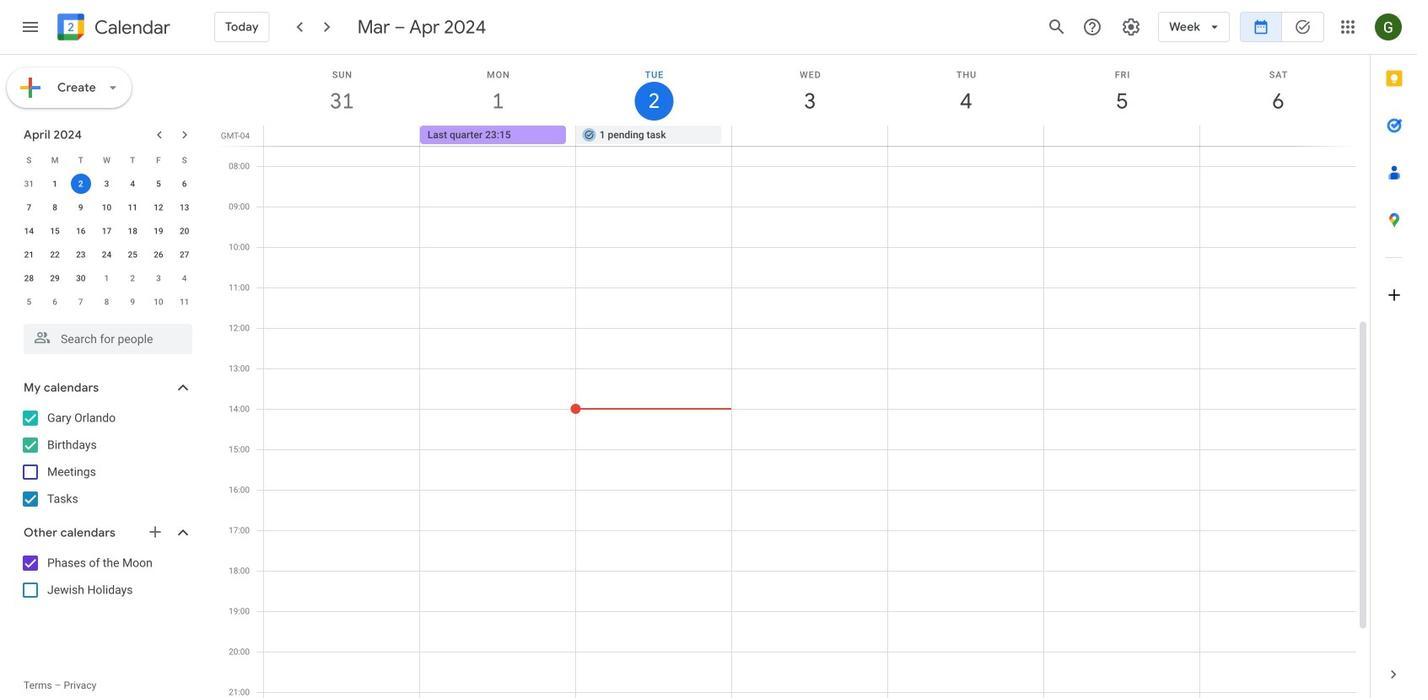 Task type: locate. For each thing, give the bounding box(es) containing it.
28 element
[[19, 268, 39, 289]]

add other calendars image
[[147, 524, 164, 541]]

settings menu image
[[1121, 17, 1142, 37]]

may 6 element
[[45, 292, 65, 312]]

may 8 element
[[97, 292, 117, 312]]

my calendars list
[[3, 405, 209, 513]]

grid
[[216, 55, 1370, 699]]

row group
[[16, 172, 197, 314]]

23 element
[[71, 245, 91, 265]]

None search field
[[0, 317, 209, 354]]

heading
[[91, 17, 170, 38]]

8 element
[[45, 197, 65, 218]]

20 element
[[174, 221, 195, 241]]

may 7 element
[[71, 292, 91, 312]]

cell inside april 2024 grid
[[68, 172, 94, 196]]

14 element
[[19, 221, 39, 241]]

10 element
[[97, 197, 117, 218]]

tab list
[[1371, 55, 1417, 651]]

19 element
[[148, 221, 169, 241]]

may 3 element
[[148, 268, 169, 289]]

cell
[[264, 126, 420, 146], [732, 126, 888, 146], [888, 126, 1044, 146], [1044, 126, 1200, 146], [1200, 126, 1356, 146], [68, 172, 94, 196]]

6 element
[[174, 174, 195, 194]]

5 element
[[148, 174, 169, 194]]

row
[[256, 126, 1370, 146], [16, 148, 197, 172], [16, 172, 197, 196], [16, 196, 197, 219], [16, 219, 197, 243], [16, 243, 197, 267], [16, 267, 197, 290], [16, 290, 197, 314]]

3 element
[[97, 174, 117, 194]]

may 4 element
[[174, 268, 195, 289]]

may 10 element
[[148, 292, 169, 312]]

17 element
[[97, 221, 117, 241]]

may 9 element
[[122, 292, 143, 312]]

heading inside calendar element
[[91, 17, 170, 38]]

march 31 element
[[19, 174, 39, 194]]

15 element
[[45, 221, 65, 241]]



Task type: describe. For each thing, give the bounding box(es) containing it.
calendar element
[[54, 10, 170, 47]]

9 element
[[71, 197, 91, 218]]

25 element
[[122, 245, 143, 265]]

other calendars list
[[3, 550, 209, 604]]

11 element
[[122, 197, 143, 218]]

22 element
[[45, 245, 65, 265]]

main drawer image
[[20, 17, 40, 37]]

27 element
[[174, 245, 195, 265]]

24 element
[[97, 245, 117, 265]]

2, today element
[[71, 174, 91, 194]]

may 2 element
[[122, 268, 143, 289]]

april 2024 grid
[[16, 148, 197, 314]]

Search for people text field
[[34, 324, 182, 354]]

18 element
[[122, 221, 143, 241]]

may 5 element
[[19, 292, 39, 312]]

29 element
[[45, 268, 65, 289]]

30 element
[[71, 268, 91, 289]]

12 element
[[148, 197, 169, 218]]

4 element
[[122, 174, 143, 194]]

21 element
[[19, 245, 39, 265]]

7 element
[[19, 197, 39, 218]]

16 element
[[71, 221, 91, 241]]

13 element
[[174, 197, 195, 218]]

1 element
[[45, 174, 65, 194]]

26 element
[[148, 245, 169, 265]]

may 1 element
[[97, 268, 117, 289]]

may 11 element
[[174, 292, 195, 312]]



Task type: vqa. For each thing, say whether or not it's contained in the screenshot.
"20" element
yes



